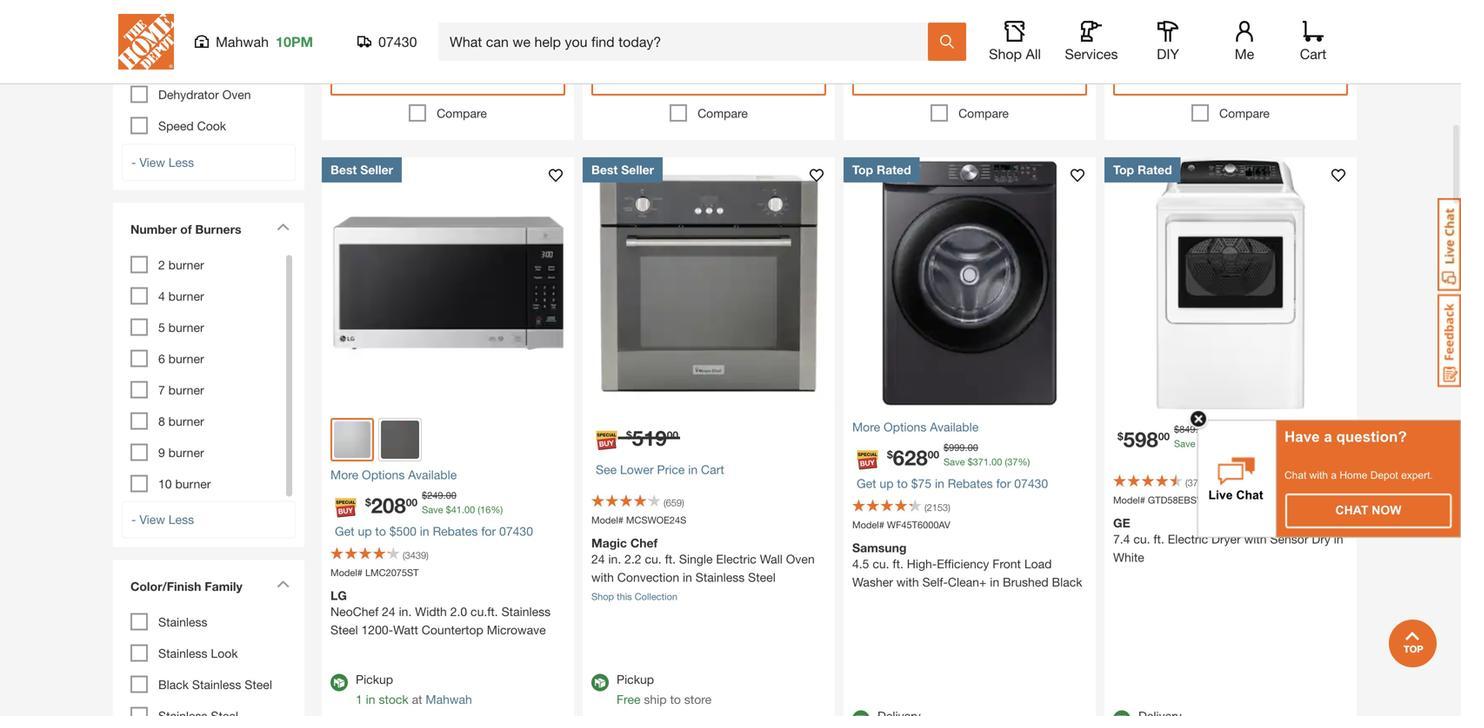 Task type: describe. For each thing, give the bounding box(es) containing it.
. left 37
[[989, 457, 992, 468]]

see
[[596, 463, 617, 477]]

white
[[1113, 551, 1145, 565]]

9
[[158, 446, 165, 460]]

the home depot logo image
[[118, 14, 174, 70]]

pickup free ship to store
[[617, 673, 712, 707]]

model# for model# gtd58ebsvws
[[1113, 495, 1145, 506]]

high-
[[907, 557, 937, 571]]

seller for pickup free ship to store
[[621, 163, 654, 177]]

stainless look link
[[158, 647, 238, 661]]

$ up get up to $75 in  rebates for 07430 button
[[968, 457, 973, 468]]

8 burner link
[[158, 414, 204, 429]]

samsung
[[852, 541, 907, 555]]

1 horizontal spatial more options available link
[[852, 418, 1087, 437]]

see lower price in cart button
[[596, 454, 822, 486]]

- view less link for cook
[[122, 144, 296, 181]]

in. for 2.2
[[608, 552, 621, 567]]

speed
[[158, 119, 194, 133]]

10
[[158, 477, 172, 491]]

5 burner link
[[158, 321, 204, 335]]

dehydrator oven link
[[158, 87, 251, 102]]

top rated for 7.4 cu. ft. electric dryer with sensor dry in white image
[[1113, 163, 1172, 177]]

true
[[158, 25, 182, 39]]

0 horizontal spatial oven
[[222, 87, 251, 102]]

0 vertical spatial mahwah
[[216, 33, 269, 50]]

steel inside lg neochef 24 in. width 2.0 cu.ft. stainless steel 1200-watt countertop microwave
[[331, 623, 358, 638]]

stainless down stainless link
[[158, 647, 207, 661]]

home
[[1340, 470, 1368, 481]]

( for ( 659 )
[[664, 498, 666, 509]]

get up to $75 in  rebates for 07430 button
[[857, 477, 1048, 491]]

model# wf45t6000av
[[852, 520, 951, 531]]

371
[[973, 457, 989, 468]]

. up get up to $75 in  rebates for 07430 button
[[965, 442, 968, 454]]

$ inside the $ 628 00
[[887, 449, 893, 461]]

have a question?
[[1285, 429, 1407, 445]]

$ right 598
[[1174, 424, 1180, 435]]

mahwah 10pm
[[216, 33, 313, 50]]

available for more options available link to the bottom
[[408, 468, 457, 482]]

10pm
[[276, 33, 313, 50]]

top for 4.5 cu. ft. high-efficiency front load washer with self-clean+ in brushed black image
[[852, 163, 873, 177]]

model# for model# lmc2075st
[[331, 568, 363, 579]]

cu. for 7.4
[[1134, 532, 1150, 547]]

for for 208
[[481, 525, 496, 539]]

- for 7
[[131, 513, 136, 527]]

watt
[[393, 623, 418, 638]]

shop inside 'shop all' button
[[989, 46, 1022, 62]]

stainless steel image
[[334, 422, 371, 458]]

model# for model# mcswoe24s
[[592, 515, 624, 526]]

$ up 3769
[[1198, 438, 1204, 450]]

$ right $ 208 00 at the left bottom of page
[[422, 490, 427, 501]]

4 add to cart button from the left
[[1113, 57, 1348, 96]]

1 vertical spatial more options available
[[331, 468, 457, 482]]

convection inside magic chef 24 in. 2.2 cu. ft. single electric wall oven with convection in stainless steel shop this collection
[[617, 571, 679, 585]]

1
[[356, 693, 363, 707]]

stainless link
[[158, 615, 207, 630]]

question?
[[1337, 429, 1407, 445]]

speed cook link
[[158, 119, 226, 133]]

top rated for 4.5 cu. ft. high-efficiency front load washer with self-clean+ in brushed black image
[[852, 163, 911, 177]]

2153
[[927, 502, 948, 514]]

model# lmc2075st
[[331, 568, 419, 579]]

black inside samsung 4.5 cu. ft. high-efficiency front load washer with self-clean+ in brushed black
[[1052, 575, 1083, 590]]

number
[[130, 222, 177, 237]]

black stainless steel
[[158, 678, 272, 692]]

6
[[158, 352, 165, 366]]

at
[[412, 693, 422, 707]]

0 vertical spatial convection
[[185, 25, 247, 39]]

07430 for 628
[[1014, 477, 1048, 491]]

top for 7.4 cu. ft. electric dryer with sensor dry in white image
[[1113, 163, 1134, 177]]

%) for 628
[[1018, 457, 1030, 468]]

color/finish
[[130, 580, 201, 594]]

available for pickup image for free
[[592, 675, 609, 692]]

save for 628
[[944, 457, 965, 468]]

- view less for 7
[[131, 513, 194, 527]]

model# for model# wf45t6000av
[[852, 520, 885, 531]]

$ 249 . 00 save $ 41 . 00 ( 16 %) get up to $500 in  rebates for 07430
[[335, 490, 533, 539]]

view for speed cook
[[139, 155, 165, 170]]

available for pickup image for 1 in stock
[[331, 675, 348, 692]]

ft. for 4.5
[[893, 557, 904, 571]]

electric inside magic chef 24 in. 2.2 cu. ft. single electric wall oven with convection in stainless steel shop this collection
[[716, 552, 757, 567]]

cu. for 4.5
[[873, 557, 889, 571]]

pickup 1 in stock at mahwah
[[356, 673, 472, 707]]

( inside $ 249 . 00 save $ 41 . 00 ( 16 %) get up to $500 in  rebates for 07430
[[478, 505, 480, 516]]

$ up get up to $500 in  rebates for 07430 button
[[446, 505, 451, 516]]

7.4
[[1113, 532, 1130, 547]]

10 burner
[[158, 477, 211, 491]]

mahwah inside the pickup 1 in stock at mahwah
[[426, 693, 472, 707]]

rebates for 628
[[948, 477, 993, 491]]

options for the rightmost more options available link
[[884, 420, 927, 434]]

family
[[205, 580, 243, 594]]

in inside the pickup 1 in stock at mahwah
[[366, 693, 375, 707]]

2.0
[[450, 605, 467, 619]]

burner for 7 burner
[[168, 383, 204, 398]]

for for 628
[[996, 477, 1011, 491]]

( 2153 )
[[925, 502, 951, 514]]

849
[[1180, 424, 1196, 435]]

1 vertical spatial more options available link
[[331, 466, 565, 485]]

$ inside $ 208 00
[[365, 497, 371, 509]]

caret icon image for number of burners
[[277, 223, 290, 231]]

neochef 24 in. width 2.0 cu.ft. stainless steel 1200-watt countertop microwave image
[[322, 157, 574, 410]]

stainless look
[[158, 647, 238, 661]]

chat with a home depot expert.
[[1285, 470, 1433, 481]]

look
[[211, 647, 238, 661]]

7 burner
[[158, 383, 204, 398]]

with inside ge 7.4 cu. ft. electric dryer with sensor dry in white
[[1244, 532, 1267, 547]]

burners
[[195, 222, 241, 237]]

659
[[666, 498, 682, 509]]

%) for 208
[[491, 505, 503, 516]]

00 inside the $ 519 00
[[667, 429, 679, 441]]

stainless down "look"
[[192, 678, 241, 692]]

up for 628
[[880, 477, 894, 491]]

neochef
[[331, 605, 379, 619]]

ge 7.4 cu. ft. electric dryer with sensor dry in white
[[1113, 516, 1344, 565]]

view for 7 burner
[[139, 513, 165, 527]]

00 inside the $ 628 00
[[928, 449, 940, 461]]

cu.ft.
[[471, 605, 498, 619]]

4 burner link
[[158, 289, 204, 304]]

all
[[1026, 46, 1041, 62]]

3 compare from the left
[[959, 106, 1009, 120]]

rated for 7.4 cu. ft. electric dryer with sensor dry in white image
[[1138, 163, 1172, 177]]

chat
[[1336, 504, 1369, 518]]

in inside magic chef 24 in. 2.2 cu. ft. single electric wall oven with convection in stainless steel shop this collection
[[683, 571, 692, 585]]

9 burner
[[158, 446, 204, 460]]

$ inside the $ 519 00
[[626, 429, 632, 441]]

7.4 cu. ft. electric dryer with sensor dry in white image
[[1105, 157, 1357, 410]]

pickup for ship
[[617, 673, 654, 687]]

shop all
[[989, 46, 1041, 62]]

sensor
[[1270, 532, 1309, 547]]

best seller for pickup 1 in stock at mahwah
[[331, 163, 393, 177]]

more for the rightmost more options available link
[[852, 420, 880, 434]]

in inside $ 249 . 00 save $ 41 . 00 ( 16 %) get up to $500 in  rebates for 07430
[[420, 525, 429, 539]]

5
[[158, 321, 165, 335]]

( 659 )
[[664, 498, 684, 509]]

stainless inside lg neochef 24 in. width 2.0 cu.ft. stainless steel 1200-watt countertop microwave
[[502, 605, 551, 619]]

lmc2075st
[[365, 568, 419, 579]]

expert.
[[1401, 470, 1433, 481]]

in inside button
[[688, 463, 698, 477]]

collection
[[635, 591, 678, 603]]

lower
[[620, 463, 654, 477]]

7 burner link
[[158, 383, 204, 398]]

00 right 849
[[1198, 424, 1209, 435]]

598
[[1124, 427, 1158, 452]]

add to cart for third add to cart button from left
[[932, 68, 1008, 85]]

- for speed
[[131, 155, 136, 170]]

me button
[[1217, 21, 1273, 63]]

this
[[617, 591, 632, 603]]

2 add to cart button from the left
[[592, 57, 826, 96]]

seller for pickup 1 in stock at mahwah
[[360, 163, 393, 177]]

$ 598 00 $ 849 . 00 save $
[[1118, 424, 1209, 452]]

self-
[[923, 575, 948, 590]]

0 vertical spatial more options available
[[852, 420, 979, 434]]

options for more options available link to the bottom
[[362, 468, 405, 482]]

store
[[684, 693, 712, 707]]

add to cart for 2nd add to cart button from the left
[[671, 68, 747, 85]]

2
[[158, 258, 165, 272]]

burner for 8 burner
[[168, 414, 204, 429]]

$ 519 00
[[626, 426, 679, 451]]

me
[[1235, 46, 1255, 62]]

519
[[632, 426, 667, 451]]

air
[[158, 56, 173, 70]]

cart inside button
[[701, 463, 724, 477]]

24 in. 2.2 cu. ft. single electric wall oven with convection in stainless steel image
[[583, 157, 835, 410]]

stainless up stainless look
[[158, 615, 207, 630]]

mahwah link
[[426, 693, 472, 707]]

$75
[[911, 477, 932, 491]]

have
[[1285, 429, 1320, 445]]

$ 628 00
[[887, 445, 940, 470]]

6 burner link
[[158, 352, 204, 366]]

more for more options available link to the bottom
[[331, 468, 359, 482]]

( 3769
[[1186, 478, 1209, 489]]

rebates for 208
[[433, 525, 478, 539]]

. up get up to $500 in  rebates for 07430 button
[[443, 490, 446, 501]]

add to cart for fourth add to cart button from left
[[1193, 68, 1269, 85]]

to inside pickup free ship to store
[[670, 693, 681, 707]]

price
[[657, 463, 685, 477]]

less for cook
[[169, 155, 194, 170]]

cart link
[[1294, 21, 1333, 63]]

00 right 41
[[465, 505, 475, 516]]

color/finish family
[[130, 580, 243, 594]]

number of burners
[[130, 222, 241, 237]]

depot
[[1371, 470, 1399, 481]]

ft. for 7.4
[[1154, 532, 1165, 547]]

less for burner
[[169, 513, 194, 527]]

1 vertical spatial black
[[158, 678, 189, 692]]

add for fourth add to cart button from right
[[410, 68, 436, 85]]



Task type: locate. For each thing, give the bounding box(es) containing it.
0 horizontal spatial more
[[331, 468, 359, 482]]

burner right 4
[[168, 289, 204, 304]]

wf45t6000av
[[887, 520, 951, 531]]

available for the rightmost more options available link
[[930, 420, 979, 434]]

in. up watt
[[399, 605, 412, 619]]

black
[[1052, 575, 1083, 590], [158, 678, 189, 692]]

0 horizontal spatial seller
[[360, 163, 393, 177]]

pickup up free
[[617, 673, 654, 687]]

0 horizontal spatial get
[[335, 525, 355, 539]]

1 horizontal spatial in.
[[608, 552, 621, 567]]

1 vertical spatial convection
[[617, 571, 679, 585]]

1 horizontal spatial best
[[592, 163, 618, 177]]

width
[[415, 605, 447, 619]]

07430 inside $ 999 . 00 save $ 371 . 00 ( 37 %) get up to $75 in  rebates for 07430
[[1014, 477, 1048, 491]]

fry
[[176, 56, 193, 70]]

shop inside magic chef 24 in. 2.2 cu. ft. single electric wall oven with convection in stainless steel shop this collection
[[592, 591, 614, 603]]

0 horizontal spatial rebates
[[433, 525, 478, 539]]

black stainless steel link
[[158, 678, 272, 692]]

1 vertical spatial - view less link
[[122, 501, 296, 539]]

pickup up 1
[[356, 673, 393, 687]]

1 vertical spatial view
[[139, 513, 165, 527]]

ft. inside samsung 4.5 cu. ft. high-efficiency front load washer with self-clean+ in brushed black
[[893, 557, 904, 571]]

electric left dryer
[[1168, 532, 1208, 547]]

0 horizontal spatial available for pickup image
[[331, 675, 348, 692]]

1 - from the top
[[131, 155, 136, 170]]

1 horizontal spatial oven
[[786, 552, 815, 567]]

2.2
[[625, 552, 642, 567]]

1 compare from the left
[[437, 106, 487, 120]]

0 vertical spatial electric
[[1168, 532, 1208, 547]]

249
[[427, 490, 443, 501]]

save down 849
[[1174, 438, 1196, 450]]

1 rated from the left
[[877, 163, 911, 177]]

1 horizontal spatial for
[[996, 477, 1011, 491]]

0 horizontal spatial pickup
[[356, 673, 393, 687]]

2 horizontal spatial save
[[1174, 438, 1196, 450]]

0 vertical spatial - view less link
[[122, 144, 296, 181]]

1 vertical spatial electric
[[716, 552, 757, 567]]

up inside $ 999 . 00 save $ 371 . 00 ( 37 %) get up to $75 in  rebates for 07430
[[880, 477, 894, 491]]

add to cart down shop all
[[932, 68, 1008, 85]]

convection
[[185, 25, 247, 39], [617, 571, 679, 585]]

0 horizontal spatial electric
[[716, 552, 757, 567]]

- view less for speed
[[131, 155, 194, 170]]

1 horizontal spatial rated
[[1138, 163, 1172, 177]]

0 vertical spatial more options available link
[[852, 418, 1087, 437]]

caret icon image for color/finish family
[[277, 581, 290, 588]]

0 horizontal spatial ft.
[[665, 552, 676, 567]]

cu. inside ge 7.4 cu. ft. electric dryer with sensor dry in white
[[1134, 532, 1150, 547]]

view down 10
[[139, 513, 165, 527]]

model# up the samsung
[[852, 520, 885, 531]]

best for pickup free ship to store
[[592, 163, 618, 177]]

get up to $500 in  rebates for 07430 button
[[335, 525, 533, 539]]

07430
[[378, 33, 417, 50], [1014, 477, 1048, 491], [499, 525, 533, 539]]

cu. inside samsung 4.5 cu. ft. high-efficiency front load washer with self-clean+ in brushed black
[[873, 557, 889, 571]]

0 vertical spatial less
[[169, 155, 194, 170]]

magic
[[592, 536, 627, 551]]

services button
[[1064, 21, 1120, 63]]

in right 1
[[366, 693, 375, 707]]

pickup inside the pickup 1 in stock at mahwah
[[356, 673, 393, 687]]

burner for 6 burner
[[168, 352, 204, 366]]

electric inside ge 7.4 cu. ft. electric dryer with sensor dry in white
[[1168, 532, 1208, 547]]

$500
[[389, 525, 417, 539]]

00 inside $ 208 00
[[406, 497, 418, 509]]

save for 208
[[422, 505, 443, 516]]

in down front
[[990, 575, 1000, 590]]

ft. left high-
[[893, 557, 904, 571]]

in. down the magic
[[608, 552, 621, 567]]

1 horizontal spatial )
[[682, 498, 684, 509]]

( 3439 )
[[403, 550, 429, 561]]

rebates down 41
[[433, 525, 478, 539]]

4.5 cu. ft. high-efficiency front load washer with self-clean+ in brushed black image
[[844, 157, 1096, 410]]

2 rated from the left
[[1138, 163, 1172, 177]]

available shipping image
[[1113, 711, 1131, 717]]

more options available link up 999
[[852, 418, 1087, 437]]

view down speed
[[139, 155, 165, 170]]

2 less from the top
[[169, 513, 194, 527]]

available shipping image
[[852, 711, 870, 717]]

0 horizontal spatial top rated
[[852, 163, 911, 177]]

save inside $ 999 . 00 save $ 371 . 00 ( 37 %) get up to $75 in  rebates for 07430
[[944, 457, 965, 468]]

- view less link down 10 burner link
[[122, 501, 296, 539]]

see lower price in cart
[[596, 463, 724, 477]]

of
[[180, 222, 192, 237]]

pickup inside pickup free ship to store
[[617, 673, 654, 687]]

- view less down 10
[[131, 513, 194, 527]]

1 horizontal spatial available
[[930, 420, 979, 434]]

0 vertical spatial get
[[857, 477, 876, 491]]

burner right 8
[[168, 414, 204, 429]]

1 vertical spatial 07430
[[1014, 477, 1048, 491]]

9 burner link
[[158, 446, 204, 460]]

2 view from the top
[[139, 513, 165, 527]]

0 horizontal spatial options
[[362, 468, 405, 482]]

save down 999
[[944, 457, 965, 468]]

add to cart button
[[331, 57, 565, 96], [592, 57, 826, 96], [852, 57, 1087, 96], [1113, 57, 1348, 96]]

caret icon image right burners at the left top
[[277, 223, 290, 231]]

00 left 849
[[1158, 431, 1170, 443]]

shop
[[989, 46, 1022, 62], [592, 591, 614, 603]]

burner right 5
[[168, 321, 204, 335]]

free
[[617, 693, 641, 707]]

add for fourth add to cart button from left
[[1193, 68, 1219, 85]]

best for pickup 1 in stock at mahwah
[[331, 163, 357, 177]]

628
[[893, 445, 928, 470]]

8
[[158, 414, 165, 429]]

2 horizontal spatial ft.
[[1154, 532, 1165, 547]]

6 burner
[[158, 352, 204, 366]]

add for 2nd add to cart button from the left
[[671, 68, 697, 85]]

electric left the wall
[[716, 552, 757, 567]]

1 vertical spatial options
[[362, 468, 405, 482]]

best seller for pickup free ship to store
[[592, 163, 654, 177]]

- view less link for burner
[[122, 501, 296, 539]]

0 vertical spatial black
[[1052, 575, 1083, 590]]

1 vertical spatial mahwah
[[426, 693, 472, 707]]

0 horizontal spatial best seller
[[331, 163, 393, 177]]

cu. inside magic chef 24 in. 2.2 cu. ft. single electric wall oven with convection in stainless steel shop this collection
[[645, 552, 662, 567]]

for down 16
[[481, 525, 496, 539]]

1 vertical spatial shop
[[592, 591, 614, 603]]

4 compare from the left
[[1220, 106, 1270, 120]]

0 vertical spatial 07430
[[378, 33, 417, 50]]

0 vertical spatial save
[[1174, 438, 1196, 450]]

3 add from the left
[[932, 68, 958, 85]]

save inside $ 249 . 00 save $ 41 . 00 ( 16 %) get up to $500 in  rebates for 07430
[[422, 505, 443, 516]]

0 vertical spatial %)
[[1018, 457, 1030, 468]]

. inside $ 598 00 $ 849 . 00 save $
[[1196, 424, 1198, 435]]

to inside $ 999 . 00 save $ 371 . 00 ( 37 %) get up to $75 in  rebates for 07430
[[897, 477, 908, 491]]

5 burner
[[158, 321, 204, 335]]

1 horizontal spatial up
[[880, 477, 894, 491]]

$ right the $ 628 00
[[944, 442, 949, 454]]

get for 208
[[335, 525, 355, 539]]

shop all button
[[987, 21, 1043, 63]]

chat
[[1285, 470, 1307, 481]]

0 horizontal spatial cu.
[[645, 552, 662, 567]]

in inside $ 999 . 00 save $ 371 . 00 ( 37 %) get up to $75 in  rebates for 07430
[[935, 477, 945, 491]]

( inside $ 999 . 00 save $ 371 . 00 ( 37 %) get up to $75 in  rebates for 07430
[[1005, 457, 1008, 468]]

up down the 208
[[358, 525, 372, 539]]

to inside $ 249 . 00 save $ 41 . 00 ( 16 %) get up to $500 in  rebates for 07430
[[375, 525, 386, 539]]

oven up cook
[[222, 87, 251, 102]]

in right price on the bottom of the page
[[688, 463, 698, 477]]

stainless inside magic chef 24 in. 2.2 cu. ft. single electric wall oven with convection in stainless steel shop this collection
[[696, 571, 745, 585]]

( up the wf45t6000av
[[925, 502, 927, 514]]

0 horizontal spatial rated
[[877, 163, 911, 177]]

2 best seller from the left
[[592, 163, 654, 177]]

) for 628
[[948, 502, 951, 514]]

with inside samsung 4.5 cu. ft. high-efficiency front load washer with self-clean+ in brushed black
[[897, 575, 919, 590]]

add to cart down me at top right
[[1193, 68, 1269, 85]]

2 vertical spatial 07430
[[499, 525, 533, 539]]

in. inside magic chef 24 in. 2.2 cu. ft. single electric wall oven with convection in stainless steel shop this collection
[[608, 552, 621, 567]]

single
[[679, 552, 713, 567]]

1 horizontal spatial shop
[[989, 46, 1022, 62]]

24 inside magic chef 24 in. 2.2 cu. ft. single electric wall oven with convection in stainless steel shop this collection
[[592, 552, 605, 567]]

00 left 37
[[992, 457, 1002, 468]]

1 add to cart from the left
[[410, 68, 486, 85]]

best seller
[[331, 163, 393, 177], [592, 163, 654, 177]]

0 horizontal spatial mahwah
[[216, 33, 269, 50]]

save
[[1174, 438, 1196, 450], [944, 457, 965, 468], [422, 505, 443, 516]]

mcswoe24s
[[626, 515, 687, 526]]

0 horizontal spatial top
[[852, 163, 873, 177]]

mahwah right at
[[426, 693, 472, 707]]

model# up lg
[[331, 568, 363, 579]]

2 add from the left
[[671, 68, 697, 85]]

stock
[[379, 693, 409, 707]]

0 horizontal spatial black
[[158, 678, 189, 692]]

cu. down chef
[[645, 552, 662, 567]]

%) inside $ 249 . 00 save $ 41 . 00 ( 16 %) get up to $500 in  rebates for 07430
[[491, 505, 503, 516]]

rebates
[[948, 477, 993, 491], [433, 525, 478, 539]]

1 horizontal spatial %)
[[1018, 457, 1030, 468]]

brushed
[[1003, 575, 1049, 590]]

burner right 10
[[175, 477, 211, 491]]

rebates inside $ 999 . 00 save $ 371 . 00 ( 37 %) get up to $75 in  rebates for 07430
[[948, 477, 993, 491]]

top rated
[[852, 163, 911, 177], [1113, 163, 1172, 177]]

24 for neochef
[[382, 605, 396, 619]]

0 horizontal spatial save
[[422, 505, 443, 516]]

efficiency
[[937, 557, 989, 571]]

with inside magic chef 24 in. 2.2 cu. ft. single electric wall oven with convection in stainless steel shop this collection
[[592, 571, 614, 585]]

front
[[993, 557, 1021, 571]]

available up 249
[[408, 468, 457, 482]]

1 view from the top
[[139, 155, 165, 170]]

with right chat
[[1310, 470, 1328, 481]]

burner for 5 burner
[[168, 321, 204, 335]]

1 horizontal spatial more
[[852, 420, 880, 434]]

stainless down the single
[[696, 571, 745, 585]]

burner right "6"
[[168, 352, 204, 366]]

countertop
[[422, 623, 483, 638]]

number of burners link
[[122, 212, 296, 252]]

( right the 371
[[1005, 457, 1008, 468]]

ft. inside ge 7.4 cu. ft. electric dryer with sensor dry in white
[[1154, 532, 1165, 547]]

model# gtd58ebsvws
[[1113, 495, 1218, 506]]

1 - view less link from the top
[[122, 144, 296, 181]]

in. for width
[[399, 605, 412, 619]]

0 horizontal spatial 24
[[382, 605, 396, 619]]

ft. inside magic chef 24 in. 2.2 cu. ft. single electric wall oven with convection in stainless steel shop this collection
[[665, 552, 676, 567]]

in inside samsung 4.5 cu. ft. high-efficiency front load washer with self-clean+ in brushed black
[[990, 575, 1000, 590]]

1 add from the left
[[410, 68, 436, 85]]

( for ( 2153 )
[[925, 502, 927, 514]]

2 - view less from the top
[[131, 513, 194, 527]]

1 vertical spatial %)
[[491, 505, 503, 516]]

1 top from the left
[[852, 163, 873, 177]]

live chat image
[[1438, 198, 1461, 291]]

available for pickup image left pickup free ship to store
[[592, 675, 609, 692]]

1 best from the left
[[331, 163, 357, 177]]

0 vertical spatial shop
[[989, 46, 1022, 62]]

1 vertical spatial steel
[[331, 623, 358, 638]]

( for ( 3769
[[1186, 478, 1188, 489]]

2 compare from the left
[[698, 106, 748, 120]]

with down high-
[[897, 575, 919, 590]]

cook
[[197, 119, 226, 133]]

compare
[[437, 106, 487, 120], [698, 106, 748, 120], [959, 106, 1009, 120], [1220, 106, 1270, 120]]

ft. left the single
[[665, 552, 676, 567]]

magic chef 24 in. 2.2 cu. ft. single electric wall oven with convection in stainless steel shop this collection
[[592, 536, 815, 603]]

2 caret icon image from the top
[[277, 581, 290, 588]]

caret icon image right the family
[[277, 581, 290, 588]]

0 horizontal spatial for
[[481, 525, 496, 539]]

0 vertical spatial a
[[1324, 429, 1332, 445]]

2 seller from the left
[[621, 163, 654, 177]]

mahwah
[[216, 33, 269, 50], [426, 693, 472, 707]]

0 horizontal spatial convection
[[185, 25, 247, 39]]

%) right 41
[[491, 505, 503, 516]]

1 vertical spatial a
[[1331, 470, 1337, 481]]

burner right 9
[[168, 446, 204, 460]]

up left the $75
[[880, 477, 894, 491]]

ft.
[[1154, 532, 1165, 547], [665, 552, 676, 567], [893, 557, 904, 571]]

1 horizontal spatial top rated
[[1113, 163, 1172, 177]]

2 horizontal spatial )
[[948, 502, 951, 514]]

0 vertical spatial options
[[884, 420, 927, 434]]

2 horizontal spatial steel
[[748, 571, 776, 585]]

1 vertical spatial oven
[[786, 552, 815, 567]]

for inside $ 999 . 00 save $ 371 . 00 ( 37 %) get up to $75 in  rebates for 07430
[[996, 477, 1011, 491]]

$ 999 . 00 save $ 371 . 00 ( 37 %) get up to $75 in  rebates for 07430
[[857, 442, 1048, 491]]

up inside $ 249 . 00 save $ 41 . 00 ( 16 %) get up to $500 in  rebates for 07430
[[358, 525, 372, 539]]

0 horizontal spatial shop
[[592, 591, 614, 603]]

1 vertical spatial caret icon image
[[277, 581, 290, 588]]

add for third add to cart button from left
[[932, 68, 958, 85]]

10 burner link
[[158, 477, 211, 491]]

1 horizontal spatial best seller
[[592, 163, 654, 177]]

1 horizontal spatial options
[[884, 420, 927, 434]]

for down 37
[[996, 477, 1011, 491]]

07430 inside $ 249 . 00 save $ 41 . 00 ( 16 %) get up to $500 in  rebates for 07430
[[499, 525, 533, 539]]

0 vertical spatial available
[[930, 420, 979, 434]]

What can we help you find today? search field
[[450, 23, 927, 60]]

burner right 7
[[168, 383, 204, 398]]

feedback link image
[[1438, 294, 1461, 388]]

3 add to cart button from the left
[[852, 57, 1087, 96]]

in. inside lg neochef 24 in. width 2.0 cu.ft. stainless steel 1200-watt countertop microwave
[[399, 605, 412, 619]]

more options available up the $ 628 00
[[852, 420, 979, 434]]

1 vertical spatial more
[[331, 468, 359, 482]]

caret icon image inside number of burners "link"
[[277, 223, 290, 231]]

top
[[852, 163, 873, 177], [1113, 163, 1134, 177]]

get for 628
[[857, 477, 876, 491]]

2 vertical spatial steel
[[245, 678, 272, 692]]

available for pickup image down neochef in the left bottom of the page
[[331, 675, 348, 692]]

1 best seller from the left
[[331, 163, 393, 177]]

07430 for 208
[[499, 525, 533, 539]]

a right have
[[1324, 429, 1332, 445]]

in.
[[608, 552, 621, 567], [399, 605, 412, 619]]

0 horizontal spatial %)
[[491, 505, 503, 516]]

cart
[[1300, 46, 1327, 62], [458, 68, 486, 85], [718, 68, 747, 85], [979, 68, 1008, 85], [1240, 68, 1269, 85], [701, 463, 724, 477]]

999
[[949, 442, 965, 454]]

0 vertical spatial oven
[[222, 87, 251, 102]]

- up color/finish
[[131, 513, 136, 527]]

model# up the magic
[[592, 515, 624, 526]]

( for ( 3439 )
[[403, 550, 405, 561]]

2 best from the left
[[592, 163, 618, 177]]

1 vertical spatial less
[[169, 513, 194, 527]]

in right dry in the bottom of the page
[[1334, 532, 1344, 547]]

in right the $75
[[935, 477, 945, 491]]

$ left 999
[[887, 449, 893, 461]]

) down get up to $500 in  rebates for 07430 button
[[426, 550, 429, 561]]

get up model# wf45t6000av
[[857, 477, 876, 491]]

dehydrator
[[158, 87, 219, 102]]

ft. right 7.4
[[1154, 532, 1165, 547]]

more options available link up 249
[[331, 466, 565, 485]]

burner for 2 burner
[[168, 258, 204, 272]]

in down the single
[[683, 571, 692, 585]]

true convection
[[158, 25, 247, 39]]

24 down the magic
[[592, 552, 605, 567]]

1 horizontal spatial pickup
[[617, 673, 654, 687]]

0 horizontal spatial up
[[358, 525, 372, 539]]

00
[[1198, 424, 1209, 435], [667, 429, 679, 441], [1158, 431, 1170, 443], [968, 442, 978, 454], [928, 449, 940, 461], [992, 457, 1002, 468], [446, 490, 457, 501], [406, 497, 418, 509], [465, 505, 475, 516]]

0 horizontal spatial best
[[331, 163, 357, 177]]

model# up ge on the right bottom of page
[[1113, 495, 1145, 506]]

2 - from the top
[[131, 513, 136, 527]]

a left home
[[1331, 470, 1337, 481]]

black stainless steel image
[[381, 421, 419, 459]]

1 add to cart button from the left
[[331, 57, 565, 96]]

1 less from the top
[[169, 155, 194, 170]]

0 vertical spatial - view less
[[131, 155, 194, 170]]

options
[[884, 420, 927, 434], [362, 468, 405, 482]]

1 horizontal spatial cu.
[[873, 557, 889, 571]]

1 horizontal spatial mahwah
[[426, 693, 472, 707]]

3769
[[1188, 478, 1209, 489]]

$
[[1174, 424, 1180, 435], [626, 429, 632, 441], [1118, 431, 1124, 443], [1198, 438, 1204, 450], [944, 442, 949, 454], [887, 449, 893, 461], [968, 457, 973, 468], [422, 490, 427, 501], [365, 497, 371, 509], [446, 505, 451, 516]]

steel inside magic chef 24 in. 2.2 cu. ft. single electric wall oven with convection in stainless steel shop this collection
[[748, 571, 776, 585]]

save inside $ 598 00 $ 849 . 00 save $
[[1174, 438, 1196, 450]]

speed cook
[[158, 119, 226, 133]]

1 horizontal spatial seller
[[621, 163, 654, 177]]

2 available for pickup image from the left
[[592, 675, 609, 692]]

1 horizontal spatial more options available
[[852, 420, 979, 434]]

4 add to cart from the left
[[1193, 68, 1269, 85]]

1 vertical spatial - view less
[[131, 513, 194, 527]]

1 available for pickup image from the left
[[331, 675, 348, 692]]

$ up the lower
[[626, 429, 632, 441]]

1 vertical spatial rebates
[[433, 525, 478, 539]]

convection up fry at the left of the page
[[185, 25, 247, 39]]

0 horizontal spatial steel
[[245, 678, 272, 692]]

24 up 1200-
[[382, 605, 396, 619]]

up for 208
[[358, 525, 372, 539]]

( right 41
[[478, 505, 480, 516]]

pickup for in
[[356, 673, 393, 687]]

2 pickup from the left
[[617, 673, 654, 687]]

00 left 249
[[406, 497, 418, 509]]

07430 inside button
[[378, 33, 417, 50]]

for inside $ 249 . 00 save $ 41 . 00 ( 16 %) get up to $500 in  rebates for 07430
[[481, 525, 496, 539]]

1 vertical spatial for
[[481, 525, 496, 539]]

get up 'model# lmc2075st'
[[335, 525, 355, 539]]

0 horizontal spatial more options available link
[[331, 466, 565, 485]]

1 top rated from the left
[[852, 163, 911, 177]]

available up 999
[[930, 420, 979, 434]]

load
[[1025, 557, 1052, 571]]

get inside $ 999 . 00 save $ 371 . 00 ( 37 %) get up to $75 in  rebates for 07430
[[857, 477, 876, 491]]

$ down the stainless steel "image"
[[365, 497, 371, 509]]

2 top rated from the left
[[1113, 163, 1172, 177]]

1 horizontal spatial get
[[857, 477, 876, 491]]

1 pickup from the left
[[356, 673, 393, 687]]

00 up 41
[[446, 490, 457, 501]]

rated for 4.5 cu. ft. high-efficiency front load washer with self-clean+ in brushed black image
[[877, 163, 911, 177]]

burner for 10 burner
[[175, 477, 211, 491]]

41
[[451, 505, 462, 516]]

oven inside magic chef 24 in. 2.2 cu. ft. single electric wall oven with convection in stainless steel shop this collection
[[786, 552, 815, 567]]

options up '628' at right
[[884, 420, 927, 434]]

add to cart for fourth add to cart button from right
[[410, 68, 486, 85]]

)
[[682, 498, 684, 509], [948, 502, 951, 514], [426, 550, 429, 561]]

24 inside lg neochef 24 in. width 2.0 cu.ft. stainless steel 1200-watt countertop microwave
[[382, 605, 396, 619]]

07430 button
[[358, 33, 418, 50]]

available for pickup image
[[331, 675, 348, 692], [592, 675, 609, 692]]

2 top from the left
[[1113, 163, 1134, 177]]

add to cart down what can we help you find today? search field
[[671, 68, 747, 85]]

208
[[371, 493, 406, 518]]

3 add to cart from the left
[[932, 68, 1008, 85]]

get
[[857, 477, 876, 491], [335, 525, 355, 539]]

$ 208 00
[[365, 493, 418, 518]]

to
[[440, 68, 454, 85], [701, 68, 715, 85], [962, 68, 976, 85], [1223, 68, 1237, 85], [897, 477, 908, 491], [375, 525, 386, 539], [670, 693, 681, 707]]

black right brushed
[[1052, 575, 1083, 590]]

( up lmc2075st
[[403, 550, 405, 561]]

%) right the 371
[[1018, 457, 1030, 468]]

$ left 849
[[1118, 431, 1124, 443]]

) down get up to $75 in  rebates for 07430 button
[[948, 502, 951, 514]]

4.5
[[852, 557, 869, 571]]

1 - view less from the top
[[131, 155, 194, 170]]

less down 10 burner link
[[169, 513, 194, 527]]

burner for 9 burner
[[168, 446, 204, 460]]

.
[[1196, 424, 1198, 435], [965, 442, 968, 454], [989, 457, 992, 468], [443, 490, 446, 501], [462, 505, 465, 516]]

convection up the collection
[[617, 571, 679, 585]]

00 left 999
[[928, 449, 940, 461]]

) for 208
[[426, 550, 429, 561]]

. left 16
[[462, 505, 465, 516]]

1 horizontal spatial top
[[1113, 163, 1134, 177]]

00 right 999
[[968, 442, 978, 454]]

in inside ge 7.4 cu. ft. electric dryer with sensor dry in white
[[1334, 532, 1344, 547]]

caret icon image
[[277, 223, 290, 231], [277, 581, 290, 588]]

1 horizontal spatial electric
[[1168, 532, 1208, 547]]

get inside $ 249 . 00 save $ 41 . 00 ( 16 %) get up to $500 in  rebates for 07430
[[335, 525, 355, 539]]

2 add to cart from the left
[[671, 68, 747, 85]]

in right $500
[[420, 525, 429, 539]]

services
[[1065, 46, 1118, 62]]

1 horizontal spatial available for pickup image
[[592, 675, 609, 692]]

1 caret icon image from the top
[[277, 223, 290, 231]]

4 add from the left
[[1193, 68, 1219, 85]]

rebates down the 371
[[948, 477, 993, 491]]

2 - view less link from the top
[[122, 501, 296, 539]]

burner for 4 burner
[[168, 289, 204, 304]]

7
[[158, 383, 165, 398]]

0 horizontal spatial more options available
[[331, 468, 457, 482]]

4
[[158, 289, 165, 304]]

wall
[[760, 552, 783, 567]]

0 horizontal spatial 07430
[[378, 33, 417, 50]]

1 seller from the left
[[360, 163, 393, 177]]

- up "number"
[[131, 155, 136, 170]]

rebates inside $ 249 . 00 save $ 41 . 00 ( 16 %) get up to $500 in  rebates for 07430
[[433, 525, 478, 539]]

%) inside $ 999 . 00 save $ 371 . 00 ( 37 %) get up to $75 in  rebates for 07430
[[1018, 457, 1030, 468]]

chat now link
[[1287, 495, 1451, 528]]

view
[[139, 155, 165, 170], [139, 513, 165, 527]]

1 horizontal spatial ft.
[[893, 557, 904, 571]]

caret icon image inside color/finish family link
[[277, 581, 290, 588]]

ge
[[1113, 516, 1131, 531]]

0 vertical spatial view
[[139, 155, 165, 170]]

24 for chef
[[592, 552, 605, 567]]

more options available up $ 208 00 at the left bottom of page
[[331, 468, 457, 482]]

1 vertical spatial available
[[408, 468, 457, 482]]

best
[[331, 163, 357, 177], [592, 163, 618, 177]]



Task type: vqa. For each thing, say whether or not it's contained in the screenshot.
Answers
no



